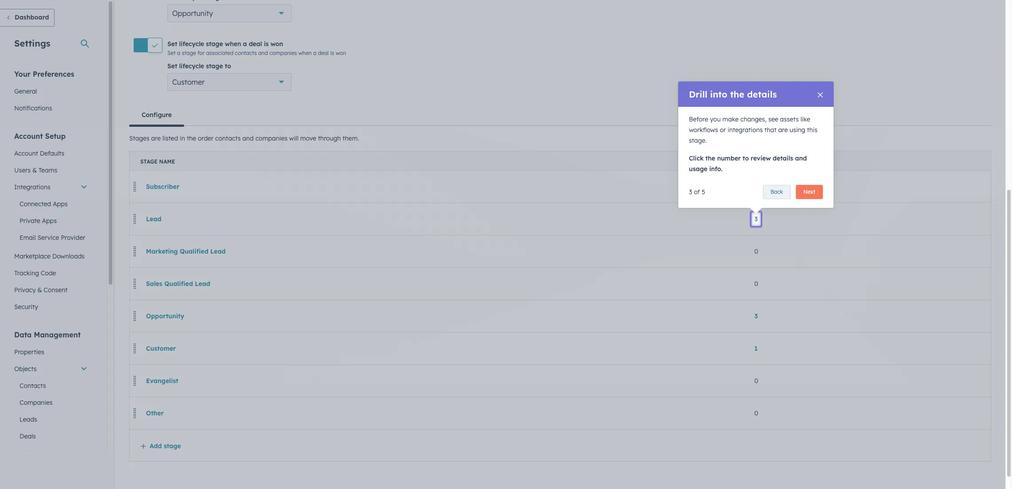Task type: vqa. For each thing, say whether or not it's contained in the screenshot.
"Set lifecycle stage when a deal is won Set a stage for associated contacts and companies when a deal is won"
yes



Task type: locate. For each thing, give the bounding box(es) containing it.
0 for other
[[754, 410, 758, 418]]

3 set from the top
[[167, 62, 177, 70]]

stage down associated
[[206, 62, 223, 70]]

tab panel containing stages are listed in the order contacts and companies will move through them.
[[129, 126, 991, 469]]

0 for evangelist
[[754, 378, 758, 386]]

service
[[38, 234, 59, 242]]

account defaults link
[[9, 145, 93, 162]]

info.
[[709, 165, 723, 173]]

1 vertical spatial opportunity
[[146, 313, 184, 321]]

&
[[32, 166, 37, 174], [37, 286, 42, 294]]

assets
[[780, 115, 799, 123]]

the up the info.
[[706, 155, 715, 162]]

stage right add
[[164, 442, 181, 450]]

2 3 button from the top
[[754, 313, 758, 321]]

and inside set lifecycle stage when a deal is won set a stage for associated contacts and companies when a deal is won
[[258, 50, 268, 57]]

1 vertical spatial account
[[14, 150, 38, 158]]

1 horizontal spatial won
[[336, 50, 346, 57]]

0 vertical spatial to
[[225, 62, 231, 70]]

apps down integrations button
[[53, 200, 68, 208]]

customer inside popup button
[[172, 78, 205, 87]]

or
[[720, 126, 726, 134]]

notifications
[[14, 104, 52, 112]]

users & teams link
[[9, 162, 93, 179]]

1 vertical spatial lead
[[210, 248, 226, 256]]

1 vertical spatial 3
[[754, 215, 758, 223]]

in right listed
[[180, 135, 185, 143]]

account for account defaults
[[14, 150, 38, 158]]

subscriber button
[[140, 178, 185, 196]]

1 vertical spatial in
[[771, 159, 778, 165]]

2 horizontal spatial and
[[795, 155, 807, 162]]

used in
[[754, 159, 778, 165]]

3 0 from the top
[[754, 378, 758, 386]]

account up users
[[14, 150, 38, 158]]

0 horizontal spatial to
[[225, 62, 231, 70]]

0 vertical spatial customer
[[172, 78, 205, 87]]

companies link
[[9, 395, 93, 412]]

close image
[[818, 92, 823, 98]]

4 0 from the top
[[754, 410, 758, 418]]

2 vertical spatial lead
[[195, 280, 210, 288]]

details up changes,
[[747, 89, 777, 100]]

teams
[[39, 166, 57, 174]]

stages are listed in the order contacts and companies will move through them.
[[129, 135, 359, 143]]

0 for sales qualified lead
[[754, 280, 758, 288]]

in right used
[[771, 159, 778, 165]]

0 horizontal spatial in
[[180, 135, 185, 143]]

1 horizontal spatial are
[[778, 126, 788, 134]]

connected apps link
[[9, 196, 93, 213]]

qualified right marketing
[[180, 248, 208, 256]]

a
[[243, 40, 247, 48], [177, 50, 180, 57], [313, 50, 316, 57]]

1 horizontal spatial in
[[771, 159, 778, 165]]

will
[[289, 135, 298, 143]]

0 horizontal spatial when
[[225, 40, 241, 48]]

set lifecycle stage when a deal is won set a stage for associated contacts and companies when a deal is won
[[167, 40, 346, 57]]

5
[[702, 188, 705, 196]]

objects
[[14, 365, 37, 373]]

review
[[751, 155, 771, 162]]

2 vertical spatial the
[[706, 155, 715, 162]]

deal
[[249, 40, 262, 48], [318, 50, 329, 57]]

used
[[754, 159, 769, 165]]

0 vertical spatial qualified
[[180, 248, 208, 256]]

0 horizontal spatial deal
[[249, 40, 262, 48]]

other
[[146, 410, 164, 418]]

0 vertical spatial when
[[225, 40, 241, 48]]

& right users
[[32, 166, 37, 174]]

1 button
[[754, 345, 758, 353]]

move
[[300, 135, 316, 143]]

0 vertical spatial is
[[264, 40, 269, 48]]

1 vertical spatial companies
[[255, 135, 288, 143]]

1 vertical spatial &
[[37, 286, 42, 294]]

set
[[167, 40, 177, 48], [167, 50, 176, 57], [167, 62, 177, 70]]

0 vertical spatial lifecycle
[[179, 40, 204, 48]]

account setup element
[[9, 131, 93, 316]]

details right used
[[773, 155, 793, 162]]

email service provider link
[[9, 230, 93, 246]]

0 vertical spatial companies
[[269, 50, 297, 57]]

1 horizontal spatial the
[[706, 155, 715, 162]]

1 vertical spatial deal
[[318, 50, 329, 57]]

1 vertical spatial customer
[[146, 345, 176, 353]]

to for number
[[743, 155, 749, 162]]

0 vertical spatial &
[[32, 166, 37, 174]]

and down using
[[795, 155, 807, 162]]

0 horizontal spatial and
[[242, 135, 254, 143]]

2 vertical spatial and
[[795, 155, 807, 162]]

3 button for lead
[[754, 215, 758, 223]]

the inside click the number to review details and usage info.
[[706, 155, 715, 162]]

1 horizontal spatial to
[[743, 155, 749, 162]]

1 vertical spatial qualified
[[164, 280, 193, 288]]

1 vertical spatial to
[[743, 155, 749, 162]]

and right order
[[242, 135, 254, 143]]

data management element
[[9, 330, 93, 490]]

1 vertical spatial details
[[773, 155, 793, 162]]

0 horizontal spatial a
[[177, 50, 180, 57]]

tracking code
[[14, 269, 56, 277]]

1 lifecycle from the top
[[179, 40, 204, 48]]

0 vertical spatial contacts
[[235, 50, 257, 57]]

0 vertical spatial 3 button
[[754, 215, 758, 223]]

your preferences element
[[9, 69, 93, 117]]

general link
[[9, 83, 93, 100]]

0 horizontal spatial the
[[187, 135, 196, 143]]

0 for marketing qualified lead
[[754, 248, 758, 256]]

0 vertical spatial set
[[167, 40, 177, 48]]

1 horizontal spatial when
[[298, 50, 312, 57]]

stage.
[[689, 137, 707, 145]]

lifecycle for set lifecycle stage to
[[179, 62, 204, 70]]

lifecycle for set lifecycle stage when a deal is won set a stage for associated contacts and companies when a deal is won
[[179, 40, 204, 48]]

2 0 from the top
[[754, 280, 758, 288]]

2 account from the top
[[14, 150, 38, 158]]

qualified right sales
[[164, 280, 193, 288]]

them.
[[343, 135, 359, 143]]

using
[[790, 126, 805, 134]]

private apps link
[[9, 213, 93, 230]]

configure
[[142, 111, 172, 119]]

& right privacy
[[37, 286, 42, 294]]

add stage
[[150, 442, 181, 450]]

before
[[689, 115, 708, 123]]

stage
[[206, 40, 223, 48], [182, 50, 196, 57], [206, 62, 223, 70], [164, 442, 181, 450]]

contacts right associated
[[235, 50, 257, 57]]

when
[[225, 40, 241, 48], [298, 50, 312, 57]]

and inside click the number to review details and usage info.
[[795, 155, 807, 162]]

like
[[801, 115, 810, 123]]

1 vertical spatial apps
[[42, 217, 57, 225]]

customer down set lifecycle stage to
[[172, 78, 205, 87]]

to left review
[[743, 155, 749, 162]]

lifecycle
[[179, 40, 204, 48], [179, 62, 204, 70]]

are down the assets
[[778, 126, 788, 134]]

2 vertical spatial set
[[167, 62, 177, 70]]

lifecycle inside set lifecycle stage when a deal is won set a stage for associated contacts and companies when a deal is won
[[179, 40, 204, 48]]

apps for connected apps
[[53, 200, 68, 208]]

is
[[264, 40, 269, 48], [330, 50, 334, 57]]

tab panel
[[129, 126, 991, 469]]

0 horizontal spatial are
[[151, 135, 161, 143]]

lead
[[146, 215, 161, 223], [210, 248, 226, 256], [195, 280, 210, 288]]

the right into on the right of the page
[[730, 89, 745, 100]]

opportunity up for
[[172, 9, 213, 18]]

1 vertical spatial won
[[336, 50, 346, 57]]

& for users
[[32, 166, 37, 174]]

add stage button
[[140, 442, 181, 450]]

0 vertical spatial opportunity
[[172, 9, 213, 18]]

1 vertical spatial set
[[167, 50, 176, 57]]

apps up service
[[42, 217, 57, 225]]

lifecycle up for
[[179, 40, 204, 48]]

0 horizontal spatial is
[[264, 40, 269, 48]]

marketing qualified lead
[[146, 248, 226, 256]]

to for stage
[[225, 62, 231, 70]]

2 horizontal spatial a
[[313, 50, 316, 57]]

0 horizontal spatial &
[[32, 166, 37, 174]]

dashboard link
[[0, 9, 55, 27]]

this
[[807, 126, 818, 134]]

0 horizontal spatial won
[[271, 40, 283, 48]]

for
[[198, 50, 205, 57]]

to inside click the number to review details and usage info.
[[743, 155, 749, 162]]

& for privacy
[[37, 286, 42, 294]]

the left order
[[187, 135, 196, 143]]

stage left for
[[182, 50, 196, 57]]

2 lifecycle from the top
[[179, 62, 204, 70]]

opportunity inside button
[[146, 313, 184, 321]]

subscriber
[[146, 183, 179, 191]]

3 button
[[754, 215, 758, 223], [754, 313, 758, 321]]

to down associated
[[225, 62, 231, 70]]

1 3 button from the top
[[754, 215, 758, 223]]

changes,
[[741, 115, 767, 123]]

contacts inside set lifecycle stage when a deal is won set a stage for associated contacts and companies when a deal is won
[[235, 50, 257, 57]]

objects button
[[9, 361, 93, 378]]

opportunity button
[[167, 4, 292, 22]]

1 horizontal spatial and
[[258, 50, 268, 57]]

2 vertical spatial 3
[[754, 313, 758, 321]]

sales qualified lead button
[[140, 275, 216, 293]]

1 vertical spatial is
[[330, 50, 334, 57]]

1 vertical spatial 3 button
[[754, 313, 758, 321]]

stage name
[[140, 159, 175, 165]]

0 vertical spatial account
[[14, 132, 43, 141]]

configure link
[[129, 105, 184, 126]]

1 vertical spatial are
[[151, 135, 161, 143]]

account for account setup
[[14, 132, 43, 141]]

general
[[14, 87, 37, 95]]

1 vertical spatial lifecycle
[[179, 62, 204, 70]]

account
[[14, 132, 43, 141], [14, 150, 38, 158]]

lifecycle down for
[[179, 62, 204, 70]]

1 set from the top
[[167, 40, 177, 48]]

and right associated
[[258, 50, 268, 57]]

companies inside set lifecycle stage when a deal is won set a stage for associated contacts and companies when a deal is won
[[269, 50, 297, 57]]

0 vertical spatial are
[[778, 126, 788, 134]]

are
[[778, 126, 788, 134], [151, 135, 161, 143]]

data management
[[14, 331, 81, 340]]

contacts right order
[[215, 135, 241, 143]]

0 vertical spatial in
[[180, 135, 185, 143]]

provider
[[61, 234, 85, 242]]

0 vertical spatial the
[[730, 89, 745, 100]]

other button
[[140, 405, 170, 423]]

3
[[689, 188, 692, 196], [754, 215, 758, 223], [754, 313, 758, 321]]

1 vertical spatial the
[[187, 135, 196, 143]]

leads link
[[9, 412, 93, 428]]

integrations button
[[9, 179, 93, 196]]

0 vertical spatial apps
[[53, 200, 68, 208]]

customer button
[[167, 73, 292, 91]]

that
[[765, 126, 777, 134]]

0 vertical spatial lead
[[146, 215, 161, 223]]

customer up evangelist
[[146, 345, 176, 353]]

opportunity button
[[140, 308, 190, 326]]

1 horizontal spatial &
[[37, 286, 42, 294]]

1 vertical spatial and
[[242, 135, 254, 143]]

are left listed
[[151, 135, 161, 143]]

to
[[225, 62, 231, 70], [743, 155, 749, 162]]

defaults
[[40, 150, 64, 158]]

apps
[[53, 200, 68, 208], [42, 217, 57, 225]]

2 horizontal spatial the
[[730, 89, 745, 100]]

0 vertical spatial and
[[258, 50, 268, 57]]

setup
[[45, 132, 66, 141]]

users
[[14, 166, 31, 174]]

click
[[689, 155, 704, 162]]

listed
[[162, 135, 178, 143]]

opportunity up customer button
[[146, 313, 184, 321]]

details
[[747, 89, 777, 100], [773, 155, 793, 162]]

account setup
[[14, 132, 66, 141]]

contacts
[[235, 50, 257, 57], [215, 135, 241, 143]]

3 for lead
[[754, 215, 758, 223]]

apps inside private apps link
[[42, 217, 57, 225]]

customer inside button
[[146, 345, 176, 353]]

apps inside connected apps link
[[53, 200, 68, 208]]

deals link
[[9, 428, 93, 445]]

click the number to review details and usage info.
[[689, 155, 807, 173]]

drill
[[689, 89, 708, 100]]

1 account from the top
[[14, 132, 43, 141]]

your preferences
[[14, 70, 74, 79]]

1 0 from the top
[[754, 248, 758, 256]]

account up account defaults
[[14, 132, 43, 141]]

1 vertical spatial when
[[298, 50, 312, 57]]



Task type: describe. For each thing, give the bounding box(es) containing it.
1 horizontal spatial deal
[[318, 50, 329, 57]]

1 vertical spatial contacts
[[215, 135, 241, 143]]

of
[[694, 188, 700, 196]]

qualified for marketing
[[180, 248, 208, 256]]

drill into the details
[[689, 89, 777, 100]]

0 vertical spatial 3
[[689, 188, 692, 196]]

notifications link
[[9, 100, 93, 117]]

2 set from the top
[[167, 50, 176, 57]]

email service provider
[[20, 234, 85, 242]]

security
[[14, 303, 38, 311]]

0 vertical spatial details
[[747, 89, 777, 100]]

are inside before you make changes, see assets like workflows or integrations that are using this stage.
[[778, 126, 788, 134]]

integrations
[[14, 183, 50, 191]]

the inside tab panel
[[187, 135, 196, 143]]

users & teams
[[14, 166, 57, 174]]

qualified for sales
[[164, 280, 193, 288]]

email
[[20, 234, 36, 242]]

privacy
[[14, 286, 36, 294]]

apps for private apps
[[42, 217, 57, 225]]

number
[[717, 155, 741, 162]]

workflows
[[689, 126, 718, 134]]

before you make changes, see assets like workflows or integrations that are using this stage.
[[689, 115, 818, 145]]

evangelist
[[146, 378, 178, 386]]

account defaults
[[14, 150, 64, 158]]

preferences
[[33, 70, 74, 79]]

usage
[[689, 165, 708, 173]]

marketplace downloads
[[14, 253, 85, 261]]

and inside tab panel
[[242, 135, 254, 143]]

next button
[[796, 185, 823, 199]]

lead for marketing qualified lead
[[210, 248, 226, 256]]

see
[[769, 115, 778, 123]]

back
[[771, 189, 783, 195]]

tracking
[[14, 269, 39, 277]]

privacy & consent link
[[9, 282, 93, 299]]

next
[[804, 189, 816, 195]]

tickets
[[20, 450, 40, 458]]

security link
[[9, 299, 93, 316]]

settings
[[14, 38, 50, 49]]

set for set lifecycle stage when a deal is won set a stage for associated contacts and companies when a deal is won
[[167, 40, 177, 48]]

order
[[198, 135, 214, 143]]

deals
[[20, 433, 36, 441]]

properties link
[[9, 344, 93, 361]]

make
[[723, 115, 739, 123]]

tickets link
[[9, 445, 93, 462]]

management
[[34, 331, 81, 340]]

set for set lifecycle stage to
[[167, 62, 177, 70]]

stages
[[129, 135, 149, 143]]

downloads
[[52, 253, 85, 261]]

1 horizontal spatial a
[[243, 40, 247, 48]]

companies
[[20, 399, 53, 407]]

lead for sales qualified lead
[[195, 280, 210, 288]]

integrations
[[728, 126, 763, 134]]

dashboard
[[15, 13, 49, 21]]

name
[[159, 159, 175, 165]]

3 of 5
[[689, 188, 705, 196]]

data
[[14, 331, 32, 340]]

customer button
[[140, 340, 182, 358]]

3 button for opportunity
[[754, 313, 758, 321]]

marketplace downloads link
[[9, 248, 93, 265]]

sales
[[146, 280, 162, 288]]

into
[[710, 89, 728, 100]]

opportunity inside popup button
[[172, 9, 213, 18]]

lead button
[[140, 211, 167, 228]]

stage up associated
[[206, 40, 223, 48]]

1
[[754, 345, 758, 353]]

privacy & consent
[[14, 286, 68, 294]]

1 horizontal spatial is
[[330, 50, 334, 57]]

your
[[14, 70, 31, 79]]

are inside tab panel
[[151, 135, 161, 143]]

connected apps
[[20, 200, 68, 208]]

add
[[150, 442, 162, 450]]

0 vertical spatial won
[[271, 40, 283, 48]]

associated
[[206, 50, 234, 57]]

sales qualified lead
[[146, 280, 210, 288]]

3 for opportunity
[[754, 313, 758, 321]]

stage
[[140, 159, 158, 165]]

you
[[710, 115, 721, 123]]

details inside click the number to review details and usage info.
[[773, 155, 793, 162]]

marketing
[[146, 248, 178, 256]]

tracking code link
[[9, 265, 93, 282]]

companies inside tab panel
[[255, 135, 288, 143]]

evangelist button
[[140, 373, 184, 390]]

through
[[318, 135, 341, 143]]

0 vertical spatial deal
[[249, 40, 262, 48]]



